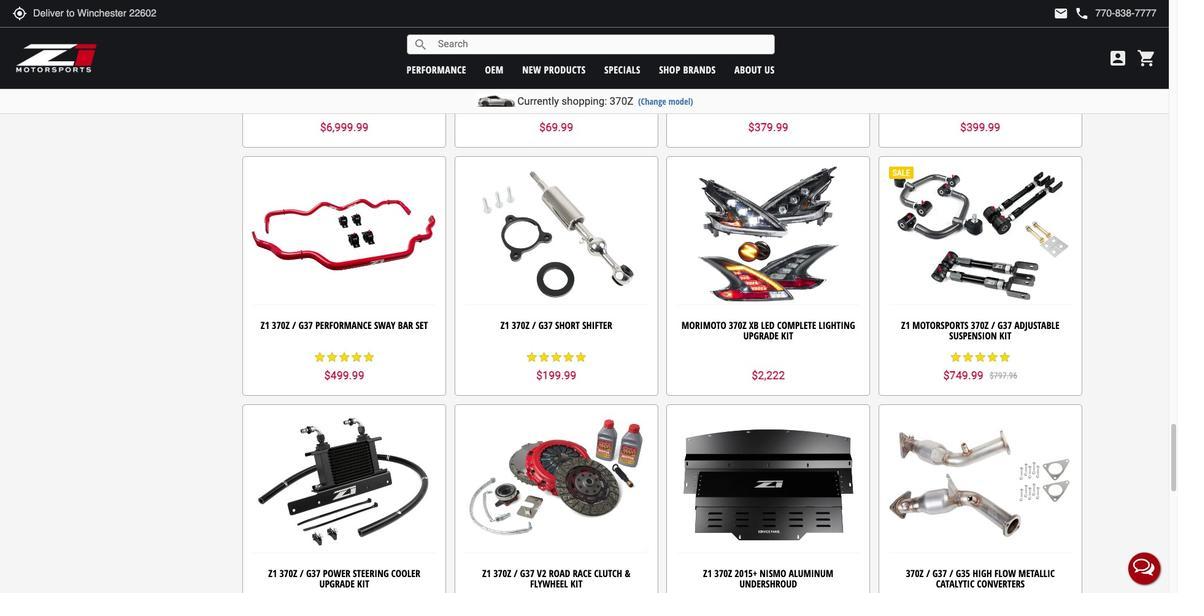 Task type: locate. For each thing, give the bounding box(es) containing it.
370z inside morimoto 370z xb led complete lighting upgrade kit
[[729, 319, 747, 332]]

high
[[973, 567, 992, 581]]

bar
[[398, 319, 413, 332]]

touring
[[497, 71, 532, 84]]

g37 left competition
[[300, 71, 314, 84]]

z1 370z 2015+ nismo aluminum undershroud
[[703, 567, 833, 592]]

aluminum inside z1 370z 2015+ nismo aluminum undershroud
[[789, 567, 833, 581]]

2009-
[[938, 71, 959, 84]]

kit right the road
[[570, 578, 583, 592]]

undershroud
[[952, 81, 1009, 95], [740, 578, 797, 592]]

370z inside z1 370z / g37 competition big brake kit (front & rear)
[[273, 71, 291, 84]]

knob
[[605, 71, 627, 84]]

g37 left power at the left of the page
[[306, 567, 321, 581]]

z1 inside z1 370z / g37 v2 road race clutch & flywheel kit
[[482, 567, 491, 581]]

1 vertical spatial upgrade
[[319, 578, 355, 592]]

0 horizontal spatial &
[[344, 81, 350, 95]]

370z
[[273, 71, 291, 84], [693, 71, 711, 84], [918, 71, 936, 84], [610, 95, 633, 107], [272, 319, 290, 332], [512, 319, 529, 332], [729, 319, 747, 332], [971, 319, 989, 332], [279, 567, 297, 581], [493, 567, 511, 581], [714, 567, 732, 581], [906, 567, 924, 581]]

g37
[[300, 71, 314, 84], [719, 71, 734, 84], [298, 319, 313, 332], [538, 319, 553, 332], [998, 319, 1012, 332], [306, 567, 321, 581], [520, 567, 534, 581], [932, 567, 947, 581]]

g37 for z1 370z / g37 competition big brake kit (front & rear)
[[300, 71, 314, 84]]

performance link
[[407, 63, 466, 76]]

star star star star star $379.99
[[738, 103, 799, 134]]

nismo
[[980, 71, 1007, 84], [760, 567, 786, 581]]

&
[[344, 81, 350, 95], [625, 567, 630, 581]]

shopping_cart link
[[1134, 48, 1157, 68]]

0 horizontal spatial undershroud
[[740, 578, 797, 592]]

/ left (front at the left top of the page
[[293, 71, 297, 84]]

/
[[293, 71, 297, 84], [713, 71, 717, 84], [292, 319, 296, 332], [532, 319, 536, 332], [991, 319, 995, 332], [300, 567, 304, 581], [514, 567, 518, 581], [926, 567, 930, 581], [949, 567, 953, 581]]

rear)
[[353, 81, 375, 95]]

& left rear) at left top
[[344, 81, 350, 95]]

2 horizontal spatial aluminum
[[1009, 71, 1054, 84]]

$69.99
[[539, 121, 573, 134]]

star
[[526, 103, 538, 115], [538, 103, 550, 115], [550, 103, 562, 115], [562, 103, 575, 115], [575, 103, 587, 115], [738, 103, 750, 115], [750, 103, 762, 115], [762, 103, 774, 115], [774, 103, 787, 115], [787, 103, 799, 115], [950, 103, 962, 115], [962, 103, 974, 115], [974, 103, 986, 115], [986, 103, 999, 115], [999, 103, 1011, 115], [950, 351, 962, 364], [962, 351, 974, 364], [974, 351, 986, 364], [986, 351, 999, 364], [999, 351, 1011, 364], [314, 352, 326, 364], [326, 352, 338, 364], [338, 352, 350, 364], [350, 352, 363, 364], [363, 352, 375, 364], [526, 352, 538, 364], [538, 352, 550, 364], [550, 352, 562, 364], [562, 352, 575, 364], [575, 352, 587, 364]]

star star star star star $69.99
[[526, 103, 587, 134]]

/ for z1 370z / g37 short shifter
[[532, 319, 536, 332]]

kit right suspension
[[999, 330, 1011, 343]]

370z for z1 370z / g37 performance sway bar set
[[272, 319, 290, 332]]

370z inside z1 370z 2015+ nismo aluminum undershroud
[[714, 567, 732, 581]]

aluminum
[[534, 71, 579, 84], [1009, 71, 1054, 84], [789, 567, 833, 581]]

star star star star star $399.99
[[950, 103, 1011, 134]]

us
[[765, 63, 775, 76]]

g37 inside z1 motorsports 370z / g37 adjustable suspension kit
[[998, 319, 1012, 332]]

morimoto 370z xb led complete lighting upgrade kit
[[682, 319, 855, 343]]

1 horizontal spatial nismo
[[980, 71, 1007, 84]]

0 horizontal spatial nismo
[[760, 567, 786, 581]]

kit right brake
[[415, 71, 427, 84]]

nismo right 2014
[[980, 71, 1007, 84]]

motorsports
[[912, 319, 968, 332]]

specials link
[[604, 63, 640, 76]]

performance
[[407, 63, 466, 76]]

kit right power at the left of the page
[[357, 578, 369, 592]]

catalytic
[[936, 578, 975, 592]]

370z inside z1 370z / g37 power steering cooler upgrade kit
[[279, 567, 297, 581]]

/ left short
[[532, 319, 536, 332]]

g37 left rear at the top right
[[719, 71, 734, 84]]

/ left the v2
[[514, 567, 518, 581]]

1 horizontal spatial aluminum
[[789, 567, 833, 581]]

& inside z1 370z / g37 competition big brake kit (front & rear)
[[344, 81, 350, 95]]

kit for brake
[[415, 71, 427, 84]]

g37 inside z1 370z / g37 competition big brake kit (front & rear)
[[300, 71, 314, 84]]

g37 left the g35
[[932, 567, 947, 581]]

370z inside z1 370z 2009-2014 nismo aluminum undershroud
[[918, 71, 936, 84]]

led
[[761, 319, 775, 332]]

z1 inside z1 370z 2009-2014 nismo aluminum undershroud
[[907, 71, 915, 84]]

$499.99
[[324, 369, 364, 382]]

370z for z1 370z / g37 rear drivetrain support kit
[[693, 71, 711, 84]]

1 horizontal spatial undershroud
[[952, 81, 1009, 95]]

g37 inside z1 370z / g37 power steering cooler upgrade kit
[[306, 567, 321, 581]]

g37 for z1 370z / g37 v2 road race clutch & flywheel kit
[[520, 567, 534, 581]]

/ left rear at the top right
[[713, 71, 717, 84]]

z1
[[262, 71, 271, 84], [486, 71, 495, 84], [682, 71, 690, 84], [907, 71, 915, 84], [261, 319, 269, 332], [500, 319, 509, 332], [901, 319, 910, 332], [268, 567, 277, 581], [482, 567, 491, 581], [703, 567, 712, 581]]

/ left the g35
[[949, 567, 953, 581]]

1 vertical spatial nismo
[[760, 567, 786, 581]]

kit right led
[[781, 330, 793, 343]]

kit inside z1 370z / g37 competition big brake kit (front & rear)
[[415, 71, 427, 84]]

oem
[[485, 63, 504, 76]]

& right clutch
[[625, 567, 630, 581]]

(change model) link
[[638, 96, 693, 107]]

g37 left performance
[[298, 319, 313, 332]]

1 vertical spatial &
[[625, 567, 630, 581]]

kit inside z1 370z / g37 v2 road race clutch & flywheel kit
[[570, 578, 583, 592]]

1 horizontal spatial &
[[625, 567, 630, 581]]

z1 inside z1 370z / g37 power steering cooler upgrade kit
[[268, 567, 277, 581]]

/ left power at the left of the page
[[300, 567, 304, 581]]

kit right support
[[843, 71, 855, 84]]

/ inside z1 370z / g37 v2 road race clutch & flywheel kit
[[514, 567, 518, 581]]

0 vertical spatial &
[[344, 81, 350, 95]]

set
[[415, 319, 428, 332]]

z1 for z1 touring aluminum shift knob
[[486, 71, 495, 84]]

new products
[[522, 63, 586, 76]]

phone
[[1075, 6, 1089, 21]]

/ inside z1 370z / g37 power steering cooler upgrade kit
[[300, 567, 304, 581]]

g37 left the v2
[[520, 567, 534, 581]]

g37 inside 370z / g37 / g35 high flow metallic catalytic converters
[[932, 567, 947, 581]]

0 vertical spatial upgrade
[[743, 330, 779, 343]]

account_box
[[1108, 48, 1128, 68]]

new
[[522, 63, 541, 76]]

shop
[[659, 63, 680, 76]]

g37 left short
[[538, 319, 553, 332]]

/ for z1 370z / g37 rear drivetrain support kit
[[713, 71, 717, 84]]

g37 left adjustable
[[998, 319, 1012, 332]]

0 horizontal spatial upgrade
[[319, 578, 355, 592]]

rear
[[736, 71, 756, 84]]

brake
[[388, 71, 412, 84]]

xb
[[749, 319, 759, 332]]

metallic
[[1018, 567, 1055, 581]]

/ inside z1 370z / g37 competition big brake kit (front & rear)
[[293, 71, 297, 84]]

$199.99
[[536, 369, 576, 382]]

nismo right 2015+ at the right bottom of page
[[760, 567, 786, 581]]

shifter
[[582, 319, 612, 332]]

g37 for z1 370z / g37 performance sway bar set
[[298, 319, 313, 332]]

g37 for z1 370z / g37 power steering cooler upgrade kit
[[306, 567, 321, 581]]

z1 inside z1 motorsports 370z / g37 adjustable suspension kit
[[901, 319, 910, 332]]

/ for z1 370z / g37 competition big brake kit (front & rear)
[[293, 71, 297, 84]]

370z inside z1 370z / g37 v2 road race clutch & flywheel kit
[[493, 567, 511, 581]]

star star star star star $749.99 $797.96
[[943, 351, 1017, 382]]

clutch
[[594, 567, 622, 581]]

v2
[[537, 567, 546, 581]]

g37 inside z1 370z / g37 v2 road race clutch & flywheel kit
[[520, 567, 534, 581]]

0 vertical spatial nismo
[[980, 71, 1007, 84]]

z1 for z1 370z / g37 rear drivetrain support kit
[[682, 71, 690, 84]]

z1 inside z1 370z / g37 competition big brake kit (front & rear)
[[262, 71, 271, 84]]

/ for z1 370z / g37 power steering cooler upgrade kit
[[300, 567, 304, 581]]

undershroud inside z1 370z 2015+ nismo aluminum undershroud
[[740, 578, 797, 592]]

g37 for z1 370z / g37 rear drivetrain support kit
[[719, 71, 734, 84]]

z1 motorsports 370z / g37 adjustable suspension kit
[[901, 319, 1059, 343]]

kit inside morimoto 370z xb led complete lighting upgrade kit
[[781, 330, 793, 343]]

upgrade inside z1 370z / g37 power steering cooler upgrade kit
[[319, 578, 355, 592]]

z1 for z1 370z / g37 performance sway bar set
[[261, 319, 269, 332]]

$6,999.99
[[320, 121, 369, 134]]

/ up the star star star star star $749.99 $797.96 on the right bottom of the page
[[991, 319, 995, 332]]

1 horizontal spatial upgrade
[[743, 330, 779, 343]]

new products link
[[522, 63, 586, 76]]

kit inside z1 motorsports 370z / g37 adjustable suspension kit
[[999, 330, 1011, 343]]

kit
[[415, 71, 427, 84], [843, 71, 855, 84], [781, 330, 793, 343], [999, 330, 1011, 343], [357, 578, 369, 592], [570, 578, 583, 592]]

z1 for z1 370z 2015+ nismo aluminum undershroud
[[703, 567, 712, 581]]

brands
[[683, 63, 716, 76]]

0 vertical spatial undershroud
[[952, 81, 1009, 95]]

1 vertical spatial undershroud
[[740, 578, 797, 592]]

kit for support
[[843, 71, 855, 84]]

model)
[[668, 96, 693, 107]]

race
[[573, 567, 592, 581]]

/ left performance
[[292, 319, 296, 332]]

z1 inside z1 370z 2015+ nismo aluminum undershroud
[[703, 567, 712, 581]]

shift
[[581, 71, 602, 84]]

road
[[549, 567, 570, 581]]

suspension
[[949, 330, 997, 343]]

z1 370z / g37 v2 road race clutch & flywheel kit
[[482, 567, 630, 592]]



Task type: vqa. For each thing, say whether or not it's contained in the screenshot.
Search search box
yes



Task type: describe. For each thing, give the bounding box(es) containing it.
370z for z1 370z 2015+ nismo aluminum undershroud
[[714, 567, 732, 581]]

mail phone
[[1054, 6, 1089, 21]]

phone link
[[1075, 6, 1157, 21]]

370z inside z1 motorsports 370z / g37 adjustable suspension kit
[[971, 319, 989, 332]]

z1 370z / g37 performance sway bar set
[[261, 319, 428, 332]]

370z for z1 370z / g37 competition big brake kit (front & rear)
[[273, 71, 291, 84]]

cooler
[[391, 567, 420, 581]]

370z for z1 370z 2009-2014 nismo aluminum undershroud
[[918, 71, 936, 84]]

my_location
[[12, 6, 27, 21]]

star star star star star $199.99
[[526, 352, 587, 382]]

370z inside 370z / g37 / g35 high flow metallic catalytic converters
[[906, 567, 924, 581]]

(change
[[638, 96, 666, 107]]

competition
[[317, 71, 370, 84]]

drivetrain
[[758, 71, 804, 84]]

nismo inside z1 370z 2015+ nismo aluminum undershroud
[[760, 567, 786, 581]]

/ for z1 370z / g37 v2 road race clutch & flywheel kit
[[514, 567, 518, 581]]

370z for z1 370z / g37 v2 road race clutch & flywheel kit
[[493, 567, 511, 581]]

g37 for z1 370z / g37 short shifter
[[538, 319, 553, 332]]

upgrade inside morimoto 370z xb led complete lighting upgrade kit
[[743, 330, 779, 343]]

370z / g37 / g35 high flow metallic catalytic converters
[[906, 567, 1055, 592]]

products
[[544, 63, 586, 76]]

z1 370z / g37 competition big brake kit (front & rear)
[[262, 71, 427, 95]]

about us link
[[734, 63, 775, 76]]

$797.96
[[990, 371, 1017, 381]]

currently
[[517, 95, 559, 107]]

account_box link
[[1105, 48, 1131, 68]]

/ left the catalytic
[[926, 567, 930, 581]]

sway
[[374, 319, 395, 332]]

& inside z1 370z / g37 v2 road race clutch & flywheel kit
[[625, 567, 630, 581]]

z1 for z1 370z / g37 v2 road race clutch & flywheel kit
[[482, 567, 491, 581]]

about
[[734, 63, 762, 76]]

shop brands link
[[659, 63, 716, 76]]

shopping:
[[562, 95, 607, 107]]

Search search field
[[428, 35, 774, 54]]

kit for suspension
[[999, 330, 1011, 343]]

kit inside z1 370z / g37 power steering cooler upgrade kit
[[357, 578, 369, 592]]

big
[[372, 71, 385, 84]]

currently shopping: 370z (change model)
[[517, 95, 693, 107]]

search
[[413, 37, 428, 52]]

z1 370z / g37 power steering cooler upgrade kit
[[268, 567, 420, 592]]

support
[[806, 71, 840, 84]]

steering
[[353, 567, 389, 581]]

nismo inside z1 370z 2009-2014 nismo aluminum undershroud
[[980, 71, 1007, 84]]

flow
[[994, 567, 1016, 581]]

z1 370z / g37 rear drivetrain support kit
[[682, 71, 855, 84]]

converters
[[977, 578, 1025, 592]]

/ for z1 370z / g37 performance sway bar set
[[292, 319, 296, 332]]

$2,222
[[752, 369, 785, 382]]

oem link
[[485, 63, 504, 76]]

lighting
[[819, 319, 855, 332]]

z1 motorsports logo image
[[15, 43, 98, 74]]

undershroud inside z1 370z 2009-2014 nismo aluminum undershroud
[[952, 81, 1009, 95]]

370z for z1 370z / g37 power steering cooler upgrade kit
[[279, 567, 297, 581]]

(front
[[314, 81, 342, 95]]

morimoto
[[682, 319, 726, 332]]

z1 for z1 370z / g37 competition big brake kit (front & rear)
[[262, 71, 271, 84]]

$749.99
[[943, 369, 983, 382]]

z1 for z1 370z / g37 power steering cooler upgrade kit
[[268, 567, 277, 581]]

z1 370z 2009-2014 nismo aluminum undershroud
[[907, 71, 1054, 95]]

adjustable
[[1014, 319, 1059, 332]]

z1 touring aluminum shift knob
[[486, 71, 627, 84]]

370z for z1 370z / g37 short shifter
[[512, 319, 529, 332]]

short
[[555, 319, 580, 332]]

flywheel
[[530, 578, 568, 592]]

g35
[[956, 567, 970, 581]]

z1 for z1 370z 2009-2014 nismo aluminum undershroud
[[907, 71, 915, 84]]

z1 370z / g37 short shifter
[[500, 319, 612, 332]]

0 horizontal spatial aluminum
[[534, 71, 579, 84]]

star star star star star $499.99
[[314, 352, 375, 382]]

kit for upgrade
[[781, 330, 793, 343]]

2014
[[959, 71, 978, 84]]

$379.99
[[748, 121, 788, 134]]

$399.99
[[960, 121, 1000, 134]]

/ inside z1 motorsports 370z / g37 adjustable suspension kit
[[991, 319, 995, 332]]

aluminum inside z1 370z 2009-2014 nismo aluminum undershroud
[[1009, 71, 1054, 84]]

shopping_cart
[[1137, 48, 1157, 68]]

370z for morimoto 370z xb led complete lighting upgrade kit
[[729, 319, 747, 332]]

2015+
[[735, 567, 757, 581]]

shop brands
[[659, 63, 716, 76]]

mail
[[1054, 6, 1068, 21]]

mail link
[[1054, 6, 1068, 21]]

complete
[[777, 319, 816, 332]]

z1 for z1 370z / g37 short shifter
[[500, 319, 509, 332]]

about us
[[734, 63, 775, 76]]

specials
[[604, 63, 640, 76]]

performance
[[315, 319, 372, 332]]

z1 for z1 motorsports 370z / g37 adjustable suspension kit
[[901, 319, 910, 332]]

power
[[323, 567, 350, 581]]



